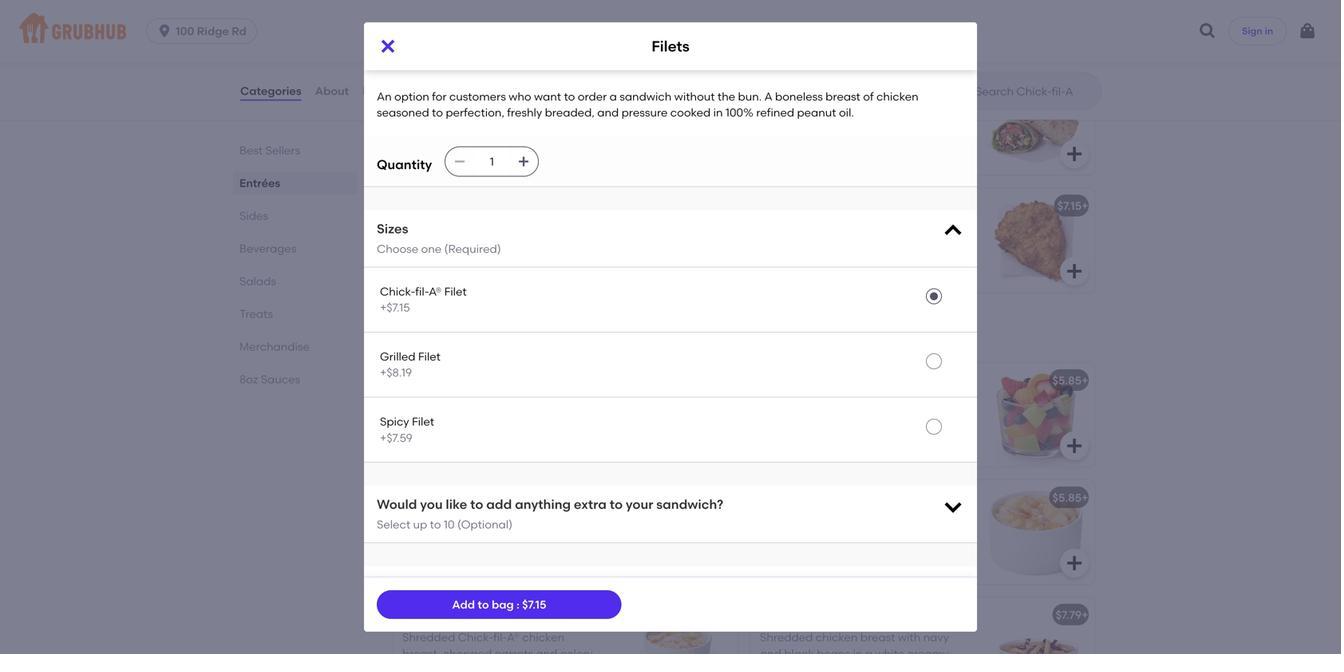 Task type: vqa. For each thing, say whether or not it's contained in the screenshot.
A to the bottom
yes



Task type: locate. For each thing, give the bounding box(es) containing it.
one
[[421, 242, 442, 256]]

filets
[[652, 37, 690, 55], [760, 199, 789, 213]]

chicken right of
[[877, 90, 919, 103]]

0 vertical spatial perfection,
[[416, 3, 475, 17]]

seasoned up breaded
[[541, 0, 594, 1]]

oil. up spicy cool wrap
[[444, 36, 459, 49]]

Input item quantity number field
[[474, 147, 509, 176]]

seasoned
[[541, 0, 594, 1], [377, 106, 429, 119]]

freshly inside boneless chicken tenders seasoned to perfection, freshly breaded and pressure cooked in 100% refined peanut oil.
[[478, 3, 513, 17]]

2 wrap from the left
[[860, 82, 891, 95]]

a down seller
[[453, 374, 461, 388]]

a® down one
[[429, 285, 442, 298]]

pressure down boneless
[[402, 19, 449, 33]]

cooked up "outside"
[[514, 397, 554, 410]]

main navigation navigation
[[0, 0, 1341, 62]]

choose
[[377, 242, 418, 256], [377, 578, 425, 593]]

1 horizontal spatial oil.
[[839, 106, 854, 119]]

oil
[[443, 413, 455, 426]]

wrap for southwest veggie wrap
[[860, 82, 891, 95]]

0 horizontal spatial chicken
[[453, 0, 495, 1]]

in
[[494, 19, 504, 33], [1265, 25, 1273, 37], [713, 106, 723, 119], [557, 397, 567, 410]]

and inside shredded chick-fil-a® chicken breast, chopped carrots and celer
[[536, 647, 557, 655]]

categories
[[240, 84, 301, 98]]

+ for mac & cheese image
[[1082, 491, 1088, 505]]

and inside 'waffle-cut potatoes cooked in canola oil until crispy outside and tender inside. sprinkled with sea salt.'
[[561, 413, 583, 426]]

2 horizontal spatial fil-
[[493, 631, 507, 645]]

1 vertical spatial fil-
[[439, 374, 453, 388]]

svg image
[[1198, 22, 1217, 41], [1298, 22, 1317, 41], [454, 155, 466, 168], [942, 220, 964, 242], [707, 262, 726, 281], [1065, 262, 1084, 281], [1065, 437, 1084, 456], [707, 554, 726, 573], [1065, 554, 1084, 573]]

side
[[402, 491, 426, 505]]

and right breaded
[[565, 3, 586, 17]]

1 vertical spatial pressure
[[622, 106, 668, 119]]

your
[[626, 497, 653, 513], [428, 578, 456, 593]]

(required)
[[444, 242, 501, 256]]

Search Chick-fil-A search field
[[974, 84, 1096, 99]]

chicken noodle soup image
[[618, 598, 738, 655]]

0 vertical spatial $5.85
[[1053, 374, 1082, 388]]

fil-
[[415, 285, 429, 298], [439, 374, 453, 388], [493, 631, 507, 645]]

would you like to add anything extra to your sandwich? select up to 10 (optional)
[[377, 497, 723, 532]]

0 horizontal spatial a
[[453, 374, 461, 388]]

breast
[[826, 90, 860, 103]]

spicy inside spicy filet +$7.59
[[380, 415, 409, 429]]

svg image
[[157, 23, 173, 39], [378, 37, 398, 56], [1065, 144, 1084, 164], [517, 155, 530, 168], [942, 496, 964, 518], [942, 576, 964, 599]]

without
[[674, 90, 715, 103]]

0 horizontal spatial cooked
[[451, 19, 491, 33]]

sauces
[[261, 373, 300, 386]]

up
[[413, 518, 427, 532]]

0 vertical spatial refined
[[537, 19, 575, 33]]

2 vertical spatial chicken
[[522, 631, 564, 645]]

0 vertical spatial your
[[626, 497, 653, 513]]

salads
[[239, 275, 276, 288]]

seasoned down option
[[377, 106, 429, 119]]

choose down 'sizes'
[[377, 242, 418, 256]]

0 vertical spatial fil-
[[415, 285, 429, 298]]

filet inside grilled filet +$8.19
[[418, 350, 441, 364]]

1 horizontal spatial peanut
[[797, 106, 836, 119]]

would
[[377, 497, 417, 513]]

breast,
[[402, 647, 440, 655]]

1 wrap from the left
[[464, 82, 494, 95]]

quantity
[[377, 157, 432, 172]]

0 vertical spatial chicken
[[453, 0, 495, 1]]

1 horizontal spatial best
[[412, 358, 432, 369]]

oil. inside boneless chicken tenders seasoned to perfection, freshly breaded and pressure cooked in 100% refined peanut oil.
[[444, 36, 459, 49]]

+$8.19
[[380, 366, 412, 380]]

sellers
[[265, 144, 300, 157]]

0 horizontal spatial fil-
[[415, 285, 429, 298]]

+$7.59
[[380, 431, 412, 445]]

freshly down tenders
[[478, 3, 513, 17]]

sea
[[556, 429, 577, 443]]

0 horizontal spatial peanut
[[402, 36, 442, 49]]

cooked down without
[[670, 106, 711, 119]]

1 vertical spatial your
[[428, 578, 456, 593]]

best for best sellers
[[239, 144, 263, 157]]

100% inside an option for customers who want to order a sandwich without the bun. a boneless breast of chicken seasoned to perfection, freshly breaded, and pressure cooked in 100% refined peanut oil.
[[726, 106, 754, 119]]

1 horizontal spatial seasoned
[[541, 0, 594, 1]]

peanut inside an option for customers who want to order a sandwich without the bun. a boneless breast of chicken seasoned to perfection, freshly breaded, and pressure cooked in 100% refined peanut oil.
[[797, 106, 836, 119]]

in right sign
[[1265, 25, 1273, 37]]

for
[[432, 90, 447, 103]]

0 vertical spatial $7.15
[[1057, 199, 1082, 213]]

1 vertical spatial oil.
[[839, 106, 854, 119]]

boneless chicken tenders seasoned to perfection, freshly breaded and pressure cooked in 100% refined peanut oil.
[[402, 0, 594, 49]]

100% down breaded
[[506, 19, 534, 33]]

1 vertical spatial best
[[412, 358, 432, 369]]

of
[[863, 90, 874, 103]]

(optional)
[[457, 518, 513, 532]]

sign in
[[1242, 25, 1273, 37]]

seasoned inside an option for customers who want to order a sandwich without the bun. a boneless breast of chicken seasoned to perfection, freshly breaded, and pressure cooked in 100% refined peanut oil.
[[377, 106, 429, 119]]

fil- inside chick-fil-a® filet +$7.15
[[415, 285, 429, 298]]

perfection, down the customers at the left top of page
[[446, 106, 504, 119]]

peanut inside boneless chicken tenders seasoned to perfection, freshly breaded and pressure cooked in 100% refined peanut oil.
[[402, 36, 442, 49]]

chicken up the 'carrots'
[[522, 631, 564, 645]]

best sellers
[[239, 144, 300, 157]]

refined down the southwest
[[756, 106, 794, 119]]

sides up grilled
[[390, 326, 435, 346]]

0 horizontal spatial pressure
[[402, 19, 449, 33]]

0 horizontal spatial filets
[[652, 37, 690, 55]]

the
[[718, 90, 735, 103]]

0 vertical spatial freshly
[[478, 3, 513, 17]]

1 horizontal spatial refined
[[756, 106, 794, 119]]

1 vertical spatial filets
[[760, 199, 789, 213]]

2 horizontal spatial cooked
[[670, 106, 711, 119]]

refined
[[537, 19, 575, 33], [756, 106, 794, 119]]

chick- up chopped
[[458, 631, 493, 645]]

1 horizontal spatial cooked
[[514, 397, 554, 410]]

wrap right cool
[[464, 82, 494, 95]]

veggie
[[820, 82, 858, 95]]

in down tenders
[[494, 19, 504, 33]]

1 horizontal spatial your
[[626, 497, 653, 513]]

$7.79 +
[[1056, 609, 1088, 622]]

100% inside boneless chicken tenders seasoned to perfection, freshly breaded and pressure cooked in 100% refined peanut oil.
[[506, 19, 534, 33]]

and down a
[[597, 106, 619, 119]]

potato
[[502, 374, 540, 388]]

2 vertical spatial chick-
[[458, 631, 493, 645]]

sign
[[1242, 25, 1263, 37]]

0 horizontal spatial your
[[428, 578, 456, 593]]

fil- inside shredded chick-fil-a® chicken breast, chopped carrots and celer
[[493, 631, 507, 645]]

sandwich
[[620, 90, 672, 103]]

1 vertical spatial chicken
[[877, 90, 919, 103]]

+ for filets image
[[1082, 199, 1088, 213]]

chicken left tenders
[[453, 0, 495, 1]]

pressure down sandwich
[[622, 106, 668, 119]]

your right the "extra"
[[626, 497, 653, 513]]

0 vertical spatial spicy
[[402, 82, 432, 95]]

$5.85 for fruit cup image
[[1053, 374, 1082, 388]]

select
[[377, 518, 410, 532]]

1 + from the top
[[1082, 199, 1088, 213]]

filet right grilled
[[418, 350, 441, 364]]

1 horizontal spatial chicken
[[522, 631, 564, 645]]

merchandise
[[239, 340, 310, 354]]

chick- up +$7.15
[[380, 285, 415, 298]]

wrap right veggie
[[860, 82, 891, 95]]

sizes
[[377, 221, 408, 237]]

1 vertical spatial chick-
[[402, 374, 439, 388]]

0 vertical spatial a®
[[429, 285, 442, 298]]

$5.85 +
[[1053, 374, 1088, 388], [1053, 491, 1088, 505]]

0 horizontal spatial a®
[[429, 285, 442, 298]]

perfection, down boneless
[[416, 3, 475, 17]]

0 vertical spatial a
[[764, 90, 772, 103]]

100%
[[506, 19, 534, 33], [726, 106, 754, 119]]

0 vertical spatial pressure
[[402, 19, 449, 33]]

in inside 'waffle-cut potatoes cooked in canola oil until crispy outside and tender inside. sprinkled with sea salt.'
[[557, 397, 567, 410]]

to down boneless
[[402, 3, 413, 17]]

0 horizontal spatial best
[[239, 144, 263, 157]]

spicy left cool
[[402, 82, 432, 95]]

1 vertical spatial $5.85 +
[[1053, 491, 1088, 505]]

outside
[[518, 413, 558, 426]]

fil- up the 'carrots'
[[493, 631, 507, 645]]

0 horizontal spatial wrap
[[464, 82, 494, 95]]

spicy cool wrap
[[402, 82, 494, 95]]

1 horizontal spatial 100%
[[726, 106, 754, 119]]

side salad
[[402, 491, 461, 505]]

chick-
[[380, 285, 415, 298], [402, 374, 439, 388], [458, 631, 493, 645]]

0 vertical spatial cooked
[[451, 19, 491, 33]]

to
[[402, 3, 413, 17], [564, 90, 575, 103], [432, 106, 443, 119], [470, 497, 483, 513], [610, 497, 623, 513], [430, 518, 441, 532], [478, 598, 489, 612]]

1 vertical spatial sides
[[390, 326, 435, 346]]

filet for grilled filet +$8.19
[[418, 350, 441, 364]]

about button
[[314, 62, 350, 120]]

filet up tender
[[412, 415, 434, 429]]

1 vertical spatial peanut
[[797, 106, 836, 119]]

spicy for spicy cool wrap
[[402, 82, 432, 95]]

chick- inside chick-fil-a® filet +$7.15
[[380, 285, 415, 298]]

1 vertical spatial a
[[453, 374, 461, 388]]

2 vertical spatial fil-
[[493, 631, 507, 645]]

chicken tortilla soup image
[[976, 598, 1095, 655]]

1 vertical spatial freshly
[[507, 106, 542, 119]]

1 horizontal spatial fil-
[[439, 374, 453, 388]]

and right the 'carrots'
[[536, 647, 557, 655]]

2 + from the top
[[1082, 374, 1088, 388]]

chick- for chick-fil-a® filet +$7.15
[[380, 285, 415, 298]]

0 vertical spatial 100%
[[506, 19, 534, 33]]

carrots
[[495, 647, 533, 655]]

chicken
[[453, 0, 495, 1], [877, 90, 919, 103], [522, 631, 564, 645]]

spicy up +$7.59
[[380, 415, 409, 429]]

2 $5.85 from the top
[[1053, 491, 1082, 505]]

chick- for chick-fil-a waffle potato fries®
[[402, 374, 439, 388]]

in inside an option for customers who want to order a sandwich without the bun. a boneless breast of chicken seasoned to perfection, freshly breaded, and pressure cooked in 100% refined peanut oil.
[[713, 106, 723, 119]]

1 horizontal spatial sides
[[390, 326, 435, 346]]

in down fries®
[[557, 397, 567, 410]]

:
[[517, 598, 520, 612]]

0 vertical spatial oil.
[[444, 36, 459, 49]]

seasoned inside boneless chicken tenders seasoned to perfection, freshly breaded and pressure cooked in 100% refined peanut oil.
[[541, 0, 594, 1]]

pressure inside boneless chicken tenders seasoned to perfection, freshly breaded and pressure cooked in 100% refined peanut oil.
[[402, 19, 449, 33]]

0 vertical spatial choose
[[377, 242, 418, 256]]

0 vertical spatial chick-
[[380, 285, 415, 298]]

an option for customers who want to order a sandwich without the bun. a boneless breast of chicken seasoned to perfection, freshly breaded, and pressure cooked in 100% refined peanut oil.
[[377, 90, 921, 119]]

filet down (required)
[[444, 285, 467, 298]]

1 vertical spatial cooked
[[670, 106, 711, 119]]

+
[[1082, 199, 1088, 213], [1082, 374, 1088, 388], [1082, 491, 1088, 505], [1082, 609, 1088, 622]]

pressure
[[402, 19, 449, 33], [622, 106, 668, 119]]

0 vertical spatial filet
[[444, 285, 467, 298]]

1 vertical spatial filet
[[418, 350, 441, 364]]

0 horizontal spatial refined
[[537, 19, 575, 33]]

chick-fil-a chick-n-strips® image
[[618, 0, 738, 57]]

a
[[610, 90, 617, 103]]

2 vertical spatial cooked
[[514, 397, 554, 410]]

$7.15 +
[[1057, 199, 1088, 213]]

2 horizontal spatial chicken
[[877, 90, 919, 103]]

0 vertical spatial seasoned
[[541, 0, 594, 1]]

freshly down the who
[[507, 106, 542, 119]]

order
[[578, 90, 607, 103]]

a® up the 'carrots'
[[507, 631, 520, 645]]

in down the the
[[713, 106, 723, 119]]

+ for chicken tortilla soup image on the bottom right of page
[[1082, 609, 1088, 622]]

1 horizontal spatial $7.15
[[1057, 199, 1082, 213]]

1 vertical spatial choose
[[377, 578, 425, 593]]

1 $5.85 from the top
[[1053, 374, 1082, 388]]

sides
[[239, 209, 268, 223], [390, 326, 435, 346]]

1 horizontal spatial wrap
[[860, 82, 891, 95]]

sides down entrées
[[239, 209, 268, 223]]

0 vertical spatial sides
[[239, 209, 268, 223]]

oil.
[[444, 36, 459, 49], [839, 106, 854, 119]]

boneless
[[775, 90, 823, 103]]

1 horizontal spatial a
[[764, 90, 772, 103]]

best left sellers
[[239, 144, 263, 157]]

grilled
[[380, 350, 416, 364]]

refined inside boneless chicken tenders seasoned to perfection, freshly breaded and pressure cooked in 100% refined peanut oil.
[[537, 19, 575, 33]]

fil- down seller
[[439, 374, 453, 388]]

best left seller
[[412, 358, 432, 369]]

1 horizontal spatial a®
[[507, 631, 520, 645]]

2 $5.85 + from the top
[[1053, 491, 1088, 505]]

0 vertical spatial $5.85 +
[[1053, 374, 1088, 388]]

1 horizontal spatial pressure
[[622, 106, 668, 119]]

refined down breaded
[[537, 19, 575, 33]]

2 vertical spatial filet
[[412, 415, 434, 429]]

choose up chicken
[[377, 578, 425, 593]]

1 vertical spatial seasoned
[[377, 106, 429, 119]]

4 + from the top
[[1082, 609, 1088, 622]]

a right the "bun."
[[764, 90, 772, 103]]

chick-fil-a waffle potato fries®
[[402, 374, 574, 388]]

0 vertical spatial best
[[239, 144, 263, 157]]

1 vertical spatial perfection,
[[446, 106, 504, 119]]

0 vertical spatial peanut
[[402, 36, 442, 49]]

1 vertical spatial $5.85
[[1053, 491, 1082, 505]]

and up 'sea'
[[561, 413, 583, 426]]

0 horizontal spatial seasoned
[[377, 106, 429, 119]]

filets right '$2.19' at the right
[[760, 199, 789, 213]]

noodle
[[450, 609, 490, 622]]

filets up without
[[652, 37, 690, 55]]

wrap
[[464, 82, 494, 95], [860, 82, 891, 95]]

$5.85
[[1053, 374, 1082, 388], [1053, 491, 1082, 505]]

1 vertical spatial spicy
[[380, 415, 409, 429]]

1 $5.85 + from the top
[[1053, 374, 1088, 388]]

3 + from the top
[[1082, 491, 1088, 505]]

filet inside spicy filet +$7.59
[[412, 415, 434, 429]]

cooked up spicy cool wrap
[[451, 19, 491, 33]]

svg image inside "100 ridge rd" button
[[157, 23, 173, 39]]

0 horizontal spatial oil.
[[444, 36, 459, 49]]

sign in button
[[1228, 17, 1287, 46]]

1 vertical spatial a®
[[507, 631, 520, 645]]

oil. down breast in the right of the page
[[839, 106, 854, 119]]

waffle
[[464, 374, 500, 388]]

bun.
[[738, 90, 762, 103]]

1 vertical spatial 100%
[[726, 106, 754, 119]]

fil- down one
[[415, 285, 429, 298]]

chick- up waffle-
[[402, 374, 439, 388]]

sizes choose one (required)
[[377, 221, 501, 256]]

0 horizontal spatial 100%
[[506, 19, 534, 33]]

100% down the "bun."
[[726, 106, 754, 119]]

1 vertical spatial $7.15
[[522, 598, 546, 612]]

your up add
[[428, 578, 456, 593]]

1 vertical spatial refined
[[756, 106, 794, 119]]

and inside an option for customers who want to order a sandwich without the bun. a boneless breast of chicken seasoned to perfection, freshly breaded, and pressure cooked in 100% refined peanut oil.
[[597, 106, 619, 119]]

1 choose from the top
[[377, 242, 418, 256]]



Task type: describe. For each thing, give the bounding box(es) containing it.
chicken inside boneless chicken tenders seasoned to perfection, freshly breaded and pressure cooked in 100% refined peanut oil.
[[453, 0, 495, 1]]

fil- for a®
[[415, 285, 429, 298]]

cooked inside 'waffle-cut potatoes cooked in canola oil until crispy outside and tender inside. sprinkled with sea salt.'
[[514, 397, 554, 410]]

fries®
[[542, 374, 574, 388]]

filet for spicy filet +$7.59
[[412, 415, 434, 429]]

want
[[534, 90, 561, 103]]

$2.19
[[702, 199, 728, 213]]

who
[[509, 90, 531, 103]]

shredded chick-fil-a® chicken breast, chopped carrots and celer
[[402, 631, 593, 655]]

chicken inside shredded chick-fil-a® chicken breast, chopped carrots and celer
[[522, 631, 564, 645]]

best for best seller
[[412, 358, 432, 369]]

100 ridge rd button
[[146, 18, 263, 44]]

oil. inside an option for customers who want to order a sandwich without the bun. a boneless breast of chicken seasoned to perfection, freshly breaded, and pressure cooked in 100% refined peanut oil.
[[839, 106, 854, 119]]

categories button
[[239, 62, 302, 120]]

rd
[[232, 24, 247, 38]]

a® inside shredded chick-fil-a® chicken breast, chopped carrots and celer
[[507, 631, 520, 645]]

southwest veggie wrap
[[760, 82, 891, 95]]

refined inside an option for customers who want to order a sandwich without the bun. a boneless breast of chicken seasoned to perfection, freshly breaded, and pressure cooked in 100% refined peanut oil.
[[756, 106, 794, 119]]

chicken inside an option for customers who want to order a sandwich without the bun. a boneless breast of chicken seasoned to perfection, freshly breaded, and pressure cooked in 100% refined peanut oil.
[[877, 90, 919, 103]]

with
[[531, 429, 554, 443]]

chick-fil-a waffle potato fries® image
[[618, 363, 738, 467]]

wrap for spicy cool wrap
[[464, 82, 494, 95]]

add
[[452, 598, 475, 612]]

filets image
[[976, 188, 1095, 292]]

sandwich?
[[656, 497, 723, 513]]

$7.79
[[1056, 609, 1082, 622]]

$5.85 + for fruit cup image
[[1053, 374, 1088, 388]]

salad
[[429, 491, 461, 505]]

to right the "extra"
[[610, 497, 623, 513]]

inside.
[[441, 429, 475, 443]]

to left bag on the left of page
[[478, 598, 489, 612]]

dipping
[[459, 578, 507, 593]]

anything
[[515, 497, 571, 513]]

a inside an option for customers who want to order a sandwich without the bun. a boneless breast of chicken seasoned to perfection, freshly breaded, and pressure cooked in 100% refined peanut oil.
[[764, 90, 772, 103]]

sprinkled
[[478, 429, 528, 443]]

choose your dipping sauce
[[377, 578, 548, 593]]

mac & cheese image
[[976, 481, 1095, 584]]

your inside would you like to add anything extra to your sandwich? select up to 10 (optional)
[[626, 497, 653, 513]]

$5.89
[[699, 491, 728, 505]]

breaded,
[[545, 106, 595, 119]]

about
[[315, 84, 349, 98]]

like
[[446, 497, 467, 513]]

chick-fil-a® filet +$7.15
[[380, 285, 467, 315]]

gluten free bun image
[[618, 188, 738, 292]]

fil- for a
[[439, 374, 453, 388]]

tender
[[402, 429, 438, 443]]

perfection, inside an option for customers who want to order a sandwich without the bun. a boneless breast of chicken seasoned to perfection, freshly breaded, and pressure cooked in 100% refined peanut oil.
[[446, 106, 504, 119]]

fruit cup image
[[976, 363, 1095, 467]]

$10.89
[[1052, 82, 1086, 95]]

add to bag : $7.15
[[452, 598, 546, 612]]

extra
[[574, 497, 607, 513]]

to left 10
[[430, 518, 441, 532]]

boneless chicken tenders seasoned to perfection, freshly breaded and pressure cooked in 100% refined peanut oil. button
[[393, 0, 738, 57]]

1 horizontal spatial filets
[[760, 199, 789, 213]]

side salad image
[[618, 481, 738, 584]]

customers
[[449, 90, 506, 103]]

0 horizontal spatial $7.15
[[522, 598, 546, 612]]

gluten free bun
[[402, 199, 489, 213]]

to up breaded,
[[564, 90, 575, 103]]

spicy filet +$7.59
[[380, 415, 434, 445]]

chick-fil-a® cool wrap image
[[976, 0, 1095, 57]]

waffle-cut potatoes cooked in canola oil until crispy outside and tender inside. sprinkled with sea salt.
[[402, 397, 583, 459]]

2 choose from the top
[[377, 578, 425, 593]]

reviews button
[[362, 62, 408, 120]]

southwest
[[760, 82, 817, 95]]

0 vertical spatial filets
[[652, 37, 690, 55]]

filet inside chick-fil-a® filet +$7.15
[[444, 285, 467, 298]]

gluten
[[402, 199, 439, 213]]

an
[[377, 90, 392, 103]]

pressure inside an option for customers who want to order a sandwich without the bun. a boneless breast of chicken seasoned to perfection, freshly breaded, and pressure cooked in 100% refined peanut oil.
[[622, 106, 668, 119]]

8oz
[[239, 373, 258, 386]]

crispy
[[484, 413, 516, 426]]

to right the like
[[470, 497, 483, 513]]

potatoes
[[463, 397, 511, 410]]

cut
[[442, 397, 460, 410]]

ridge
[[197, 24, 229, 38]]

bun
[[468, 199, 489, 213]]

$5.85 + for mac & cheese image
[[1053, 491, 1088, 505]]

a® inside chick-fil-a® filet +$7.15
[[429, 285, 442, 298]]

sauce
[[510, 578, 548, 593]]

reviews
[[362, 84, 407, 98]]

spicy for spicy filet +$7.59
[[380, 415, 409, 429]]

canola
[[402, 413, 440, 426]]

soup
[[493, 609, 520, 622]]

breaded
[[515, 3, 562, 17]]

waffle-
[[402, 397, 442, 410]]

entrées
[[239, 176, 280, 190]]

to down for
[[432, 106, 443, 119]]

cooked inside boneless chicken tenders seasoned to perfection, freshly breaded and pressure cooked in 100% refined peanut oil.
[[451, 19, 491, 33]]

beverages
[[239, 242, 296, 255]]

you
[[420, 497, 443, 513]]

perfection, inside boneless chicken tenders seasoned to perfection, freshly breaded and pressure cooked in 100% refined peanut oil.
[[416, 3, 475, 17]]

freshly inside an option for customers who want to order a sandwich without the bun. a boneless breast of chicken seasoned to perfection, freshly breaded, and pressure cooked in 100% refined peanut oil.
[[507, 106, 542, 119]]

southwest veggie wrap image
[[976, 71, 1095, 175]]

seller
[[435, 358, 461, 369]]

chopped
[[443, 647, 492, 655]]

best seller
[[412, 358, 461, 369]]

$5.85 for mac & cheese image
[[1053, 491, 1082, 505]]

+ for fruit cup image
[[1082, 374, 1088, 388]]

treats
[[239, 307, 273, 321]]

boneless
[[402, 0, 450, 1]]

$11.55
[[697, 82, 728, 95]]

option
[[394, 90, 429, 103]]

in inside boneless chicken tenders seasoned to perfection, freshly breaded and pressure cooked in 100% refined peanut oil.
[[494, 19, 504, 33]]

in inside navigation
[[1265, 25, 1273, 37]]

chick- inside shredded chick-fil-a® chicken breast, chopped carrots and celer
[[458, 631, 493, 645]]

bag
[[492, 598, 514, 612]]

0 horizontal spatial sides
[[239, 209, 268, 223]]

spicy cool wrap image
[[618, 71, 738, 175]]

100 ridge rd
[[176, 24, 247, 38]]

100
[[176, 24, 194, 38]]

chicken
[[402, 609, 447, 622]]

until
[[458, 413, 481, 426]]

to inside boneless chicken tenders seasoned to perfection, freshly breaded and pressure cooked in 100% refined peanut oil.
[[402, 3, 413, 17]]

and inside boneless chicken tenders seasoned to perfection, freshly breaded and pressure cooked in 100% refined peanut oil.
[[565, 3, 586, 17]]

cooked inside an option for customers who want to order a sandwich without the bun. a boneless breast of chicken seasoned to perfection, freshly breaded, and pressure cooked in 100% refined peanut oil.
[[670, 106, 711, 119]]

cool
[[435, 82, 461, 95]]

add
[[486, 497, 512, 513]]

shredded
[[402, 631, 455, 645]]

choose inside the sizes choose one (required)
[[377, 242, 418, 256]]



